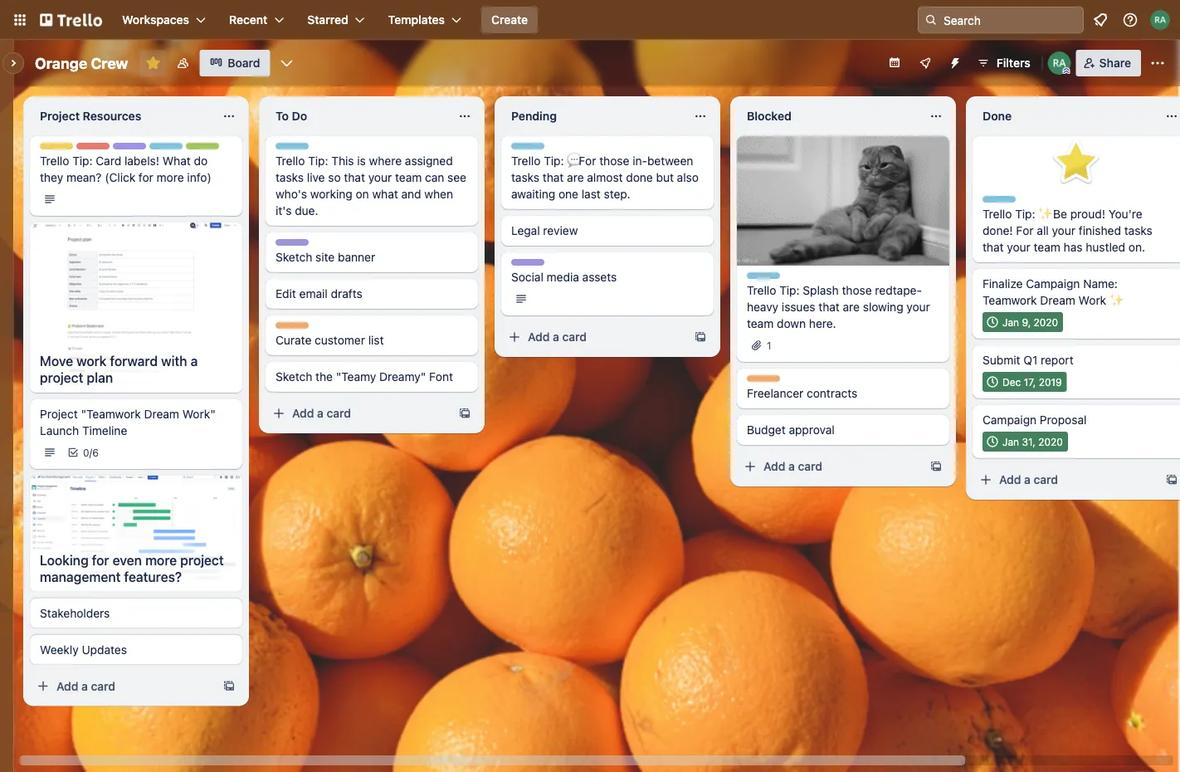 Task type: locate. For each thing, give the bounding box(es) containing it.
they
[[40, 171, 63, 184]]

0 horizontal spatial project
[[40, 370, 83, 386]]

color: lime, title: "halp" element
[[186, 143, 219, 155]]

9,
[[1022, 316, 1031, 328]]

1 horizontal spatial color: orange, title: "one more step" element
[[747, 375, 780, 382]]

card down the
[[327, 406, 351, 420]]

this member is an admin of this board. image
[[1063, 67, 1071, 75]]

1 horizontal spatial dream
[[1041, 293, 1076, 307]]

jan left 31, at the bottom of page
[[1003, 436, 1019, 447]]

tasks up who's
[[276, 171, 304, 184]]

move
[[40, 353, 73, 369]]

2 horizontal spatial design
[[511, 260, 545, 271]]

campaign
[[1026, 277, 1080, 291], [983, 413, 1037, 427]]

add down jan 31, 2020 checkbox
[[999, 473, 1021, 486]]

for down labels!
[[139, 171, 153, 184]]

crew
[[91, 54, 128, 72]]

0
[[83, 447, 89, 458]]

add for trello tip: card labels! what do they mean? (click for more info)
[[56, 679, 78, 693]]

templates
[[388, 13, 445, 27]]

team up and
[[395, 171, 422, 184]]

tasks inside trello tip trello tip: this is where assigned tasks live so that your team can see who's working on what and when it's due.
[[276, 171, 304, 184]]

proposal
[[1040, 413, 1087, 427]]

team
[[395, 171, 422, 184], [1034, 240, 1061, 254], [747, 317, 774, 330]]

step.
[[604, 187, 631, 201]]

1 horizontal spatial design
[[276, 240, 309, 252]]

more inside trello tip: card labels! what do they mean? (click for more info)
[[157, 171, 184, 184]]

1 horizontal spatial are
[[843, 300, 860, 314]]

that down is
[[344, 171, 365, 184]]

Project Resources text field
[[30, 103, 213, 130]]

tasks inside 'trello tip trello tip: 💬for those in-between tasks that are almost done but also awaiting one last step.'
[[511, 171, 540, 184]]

2 horizontal spatial team
[[547, 260, 573, 271]]

that up here.
[[819, 300, 840, 314]]

almost
[[587, 171, 623, 184]]

1 horizontal spatial for
[[139, 171, 153, 184]]

0 horizontal spatial team
[[395, 171, 422, 184]]

a down the weekly updates
[[81, 679, 88, 693]]

2 horizontal spatial tasks
[[1125, 224, 1153, 237]]

calendar power-up image
[[888, 56, 901, 69]]

pending
[[511, 109, 557, 123]]

project inside looking for even more project management features?
[[180, 552, 224, 568]]

2 horizontal spatial team
[[1034, 240, 1061, 254]]

dream left work"
[[144, 407, 179, 421]]

1 vertical spatial project
[[40, 407, 78, 421]]

create from template… image for to do
[[458, 407, 472, 420]]

team for sketch
[[312, 240, 337, 252]]

design for social
[[511, 260, 545, 271]]

are inside trello tip trello tip: splash those redtape- heavy issues that are slowing your team down here.
[[843, 300, 860, 314]]

those up slowing
[[842, 283, 872, 297]]

team right social
[[547, 260, 573, 271]]

1
[[767, 339, 772, 351]]

a
[[553, 330, 559, 344], [191, 353, 198, 369], [317, 406, 324, 420], [789, 459, 795, 473], [1024, 473, 1031, 486], [81, 679, 88, 693]]

you're
[[1109, 207, 1143, 221]]

drafts
[[331, 287, 363, 301]]

0 vertical spatial campaign
[[1026, 277, 1080, 291]]

tip: inside trello tip: card labels! what do they mean? (click for more info)
[[72, 154, 93, 168]]

0 vertical spatial jan
[[1003, 316, 1019, 328]]

project up features?
[[180, 552, 224, 568]]

1 vertical spatial campaign
[[983, 413, 1037, 427]]

tip: inside 'trello tip trello tip: 💬for those in-between tasks that are almost done but also awaiting one last step.'
[[544, 154, 564, 168]]

primary element
[[0, 0, 1180, 40]]

tip: up mean?
[[72, 154, 93, 168]]

tip: up the for
[[1015, 207, 1036, 221]]

more
[[157, 171, 184, 184], [145, 552, 177, 568]]

a for pending
[[553, 330, 559, 344]]

project for project "teamwork dream work" launch timeline
[[40, 407, 78, 421]]

0 horizontal spatial those
[[600, 154, 630, 168]]

✨ inside trello tip trello tip: ✨ be proud! you're done! for all your finished tasks that your team has hustled on.
[[1039, 207, 1050, 221]]

sketch site banner link
[[276, 249, 468, 266]]

tip: up live
[[308, 154, 328, 168]]

31,
[[1022, 436, 1036, 447]]

create from template… image for pending
[[694, 330, 707, 344]]

1 vertical spatial team
[[1034, 240, 1061, 254]]

project
[[40, 109, 80, 123], [40, 407, 78, 421]]

trello
[[149, 144, 176, 155], [276, 144, 302, 155], [511, 144, 538, 155], [40, 154, 69, 168], [276, 154, 305, 168], [511, 154, 541, 168], [983, 197, 1010, 208], [983, 207, 1012, 221], [747, 273, 774, 285], [747, 283, 777, 297]]

campaign up jan 31, 2020 checkbox
[[983, 413, 1037, 427]]

(click
[[105, 171, 135, 184]]

tip inside trello tip trello tip: ✨ be proud! you're done! for all your finished tasks that your team has hustled on.
[[1012, 197, 1027, 208]]

curate customer list link
[[276, 332, 468, 349]]

management
[[40, 569, 121, 585]]

info)
[[187, 171, 211, 184]]

add down social
[[528, 330, 550, 344]]

your down redtape-
[[907, 300, 930, 314]]

tip: inside trello tip trello tip: this is where assigned tasks live so that your team can see who's working on what and when it's due.
[[308, 154, 328, 168]]

0 vertical spatial color: purple, title: "design team" element
[[113, 143, 175, 155]]

tasks up the awaiting
[[511, 171, 540, 184]]

tip for trello tip: this is where assigned tasks live so that your team can see who's working on what and when it's due.
[[305, 144, 320, 155]]

be
[[1054, 207, 1068, 221]]

team down all
[[1034, 240, 1061, 254]]

dream inside the project "teamwork dream work" launch timeline
[[144, 407, 179, 421]]

tip:
[[72, 154, 93, 168], [308, 154, 328, 168], [544, 154, 564, 168], [1015, 207, 1036, 221], [780, 283, 800, 297]]

trello tip halp
[[149, 144, 208, 155]]

that down done!
[[983, 240, 1004, 254]]

0 vertical spatial for
[[139, 171, 153, 184]]

team for redtape-
[[747, 317, 774, 330]]

a right with
[[191, 353, 198, 369]]

move work forward with a project plan link
[[30, 346, 242, 393]]

Jan 31, 2020 checkbox
[[983, 432, 1068, 452]]

blocked
[[747, 109, 792, 123]]

team inside design team social media assets
[[547, 260, 573, 271]]

1 horizontal spatial color: purple, title: "design team" element
[[276, 239, 337, 252]]

sketch left the
[[276, 370, 312, 384]]

in-
[[633, 154, 647, 168]]

add a card down budget approval
[[764, 459, 823, 473]]

work"
[[182, 407, 216, 421]]

your inside trello tip trello tip: splash those redtape- heavy issues that are slowing your team down here.
[[907, 300, 930, 314]]

0 horizontal spatial for
[[92, 552, 109, 568]]

templates button
[[378, 7, 472, 33]]

card down updates
[[91, 679, 115, 693]]

1 project from the top
[[40, 109, 80, 123]]

0 vertical spatial team
[[149, 144, 175, 155]]

those up almost
[[600, 154, 630, 168]]

0 horizontal spatial design
[[113, 144, 146, 155]]

add a card button down weekly updates link on the bottom of the page
[[30, 673, 216, 699]]

tip: left 💬for
[[544, 154, 564, 168]]

ruby anderson (rubyanderson7) image
[[1048, 51, 1071, 75]]

project up launch
[[40, 407, 78, 421]]

trello tip trello tip: splash those redtape- heavy issues that are slowing your team down here.
[[747, 273, 930, 330]]

1 vertical spatial jan
[[1003, 436, 1019, 447]]

that up one
[[543, 171, 564, 184]]

color: orange, title: "one more step" element up the freelancer
[[747, 375, 780, 382]]

jan left 9,
[[1003, 316, 1019, 328]]

team left banner
[[312, 240, 337, 252]]

1 vertical spatial are
[[843, 300, 860, 314]]

for
[[139, 171, 153, 184], [92, 552, 109, 568]]

1 vertical spatial for
[[92, 552, 109, 568]]

add a card button down "teamy on the top of page
[[266, 400, 452, 427]]

those for almost
[[600, 154, 630, 168]]

1 horizontal spatial tasks
[[511, 171, 540, 184]]

color: orange, title: "one more step" element up curate
[[276, 322, 309, 329]]

a down the
[[317, 406, 324, 420]]

1 horizontal spatial project
[[180, 552, 224, 568]]

card down media
[[562, 330, 587, 344]]

project down move
[[40, 370, 83, 386]]

edit email drafts
[[276, 287, 363, 301]]

1 vertical spatial ✨
[[1110, 293, 1121, 307]]

create from template… image for done
[[1166, 473, 1179, 486]]

for up management
[[92, 552, 109, 568]]

0 vertical spatial those
[[600, 154, 630, 168]]

tip inside 'trello tip trello tip: 💬for those in-between tasks that are almost done but also awaiting one last step.'
[[541, 144, 556, 155]]

2 horizontal spatial color: purple, title: "design team" element
[[511, 259, 573, 271]]

project inside text field
[[40, 109, 80, 123]]

sketch
[[276, 250, 312, 264], [276, 370, 312, 384]]

campaign down has
[[1026, 277, 1080, 291]]

add a card button down jan 31, 2020 on the right
[[973, 467, 1159, 493]]

0 horizontal spatial color: orange, title: "one more step" element
[[276, 322, 309, 329]]

0 horizontal spatial ✨
[[1039, 207, 1050, 221]]

✨ inside finalize campaign name: teamwork dream work ✨
[[1110, 293, 1121, 307]]

2 vertical spatial team
[[547, 260, 573, 271]]

1 vertical spatial sketch
[[276, 370, 312, 384]]

labels!
[[124, 154, 159, 168]]

add down sketch the "teamy dreamy" font
[[292, 406, 314, 420]]

color: purple, title: "design team" element
[[113, 143, 175, 155], [276, 239, 337, 252], [511, 259, 573, 271]]

project "teamwork dream work" launch timeline
[[40, 407, 216, 437]]

2 vertical spatial design
[[511, 260, 545, 271]]

team for social
[[547, 260, 573, 271]]

1 vertical spatial design
[[276, 240, 309, 252]]

tip: inside trello tip trello tip: ✨ be proud! you're done! for all your finished tasks that your team has hustled on.
[[1015, 207, 1036, 221]]

dream left the work
[[1041, 293, 1076, 307]]

project inside the project "teamwork dream work" launch timeline
[[40, 407, 78, 421]]

star or unstar board image
[[145, 55, 161, 71]]

add a card down 31, at the bottom of page
[[999, 473, 1058, 486]]

team
[[149, 144, 175, 155], [312, 240, 337, 252], [547, 260, 573, 271]]

search image
[[925, 13, 938, 27]]

2020 right 9,
[[1034, 316, 1059, 328]]

those for slowing
[[842, 283, 872, 297]]

those inside 'trello tip trello tip: 💬for those in-between tasks that are almost done but also awaiting one last step.'
[[600, 154, 630, 168]]

tasks for live
[[276, 171, 304, 184]]

edit
[[276, 287, 296, 301]]

assets
[[582, 270, 617, 284]]

create from template… image for project resources
[[222, 680, 236, 693]]

0 vertical spatial team
[[395, 171, 422, 184]]

design inside design team sketch site banner
[[276, 240, 309, 252]]

1 vertical spatial team
[[312, 240, 337, 252]]

assigned
[[405, 154, 453, 168]]

Done text field
[[973, 103, 1156, 130]]

jan 9, 2020
[[1003, 316, 1059, 328]]

add a card down the
[[292, 406, 351, 420]]

add a card button for trello tip: 💬for those in-between tasks that are almost done but also awaiting one last step.
[[501, 324, 687, 350]]

add down weekly
[[56, 679, 78, 693]]

finished
[[1079, 224, 1121, 237]]

tip: inside trello tip trello tip: splash those redtape- heavy issues that are slowing your team down here.
[[780, 283, 800, 297]]

tasks for that
[[511, 171, 540, 184]]

legal review
[[511, 224, 578, 237]]

for inside trello tip: card labels! what do they mean? (click for more info)
[[139, 171, 153, 184]]

0 / 6
[[83, 447, 99, 458]]

0 vertical spatial project
[[40, 370, 83, 386]]

project inside move work forward with a project plan
[[40, 370, 83, 386]]

are down 💬for
[[567, 171, 584, 184]]

tip
[[179, 144, 194, 155], [305, 144, 320, 155], [541, 144, 556, 155], [1012, 197, 1027, 208], [777, 273, 792, 285]]

design inside design team social media assets
[[511, 260, 545, 271]]

do
[[292, 109, 307, 123]]

ruby anderson (rubyanderson7) image
[[1151, 10, 1170, 30]]

1 vertical spatial color: orange, title: "one more step" element
[[747, 375, 780, 382]]

those inside trello tip trello tip: splash those redtape- heavy issues that are slowing your team down here.
[[842, 283, 872, 297]]

freelancer contracts
[[747, 386, 858, 400]]

0 vertical spatial project
[[40, 109, 80, 123]]

add a card button down assets
[[501, 324, 687, 350]]

has
[[1064, 240, 1083, 254]]

are left slowing
[[843, 300, 860, 314]]

those
[[600, 154, 630, 168], [842, 283, 872, 297]]

create from template… image
[[694, 330, 707, 344], [458, 407, 472, 420], [1166, 473, 1179, 486], [222, 680, 236, 693]]

0 vertical spatial 2020
[[1034, 316, 1059, 328]]

star image
[[1050, 136, 1103, 189]]

social media assets link
[[511, 269, 704, 286]]

trello tip trello tip: 💬for those in-between tasks that are almost done but also awaiting one last step.
[[511, 144, 699, 201]]

priority
[[76, 144, 111, 155]]

team inside trello tip trello tip: splash those redtape- heavy issues that are slowing your team down here.
[[747, 317, 774, 330]]

what
[[372, 187, 398, 201]]

trello tip: 💬for those in-between tasks that are almost done but also awaiting one last step. link
[[511, 153, 704, 203]]

a down budget approval
[[789, 459, 795, 473]]

can
[[425, 171, 444, 184]]

1 horizontal spatial ✨
[[1110, 293, 1121, 307]]

this
[[331, 154, 354, 168]]

sketch left site
[[276, 250, 312, 264]]

2020 right 31, at the bottom of page
[[1039, 436, 1063, 447]]

campaign inside "campaign proposal" link
[[983, 413, 1037, 427]]

updates
[[82, 643, 127, 656]]

dec
[[1003, 376, 1021, 388]]

but
[[656, 171, 674, 184]]

✨ left be
[[1039, 207, 1050, 221]]

1 horizontal spatial team
[[312, 240, 337, 252]]

team for where
[[395, 171, 422, 184]]

add a card for trello tip: card labels! what do they mean? (click for more info)
[[56, 679, 115, 693]]

Search field
[[938, 7, 1083, 32]]

tip: up issues
[[780, 283, 800, 297]]

1 vertical spatial dream
[[144, 407, 179, 421]]

color: yellow, title: "copy request" element
[[40, 143, 73, 149]]

your up what
[[368, 171, 392, 184]]

2 project from the top
[[40, 407, 78, 421]]

1 vertical spatial color: purple, title: "design team" element
[[276, 239, 337, 252]]

/
[[89, 447, 92, 458]]

jan for finalize
[[1003, 316, 1019, 328]]

a for to do
[[317, 406, 324, 420]]

card down jan 31, 2020 on the right
[[1034, 473, 1058, 486]]

add a card down the weekly updates
[[56, 679, 115, 693]]

0 horizontal spatial dream
[[144, 407, 179, 421]]

0 vertical spatial sketch
[[276, 250, 312, 264]]

team inside trello tip trello tip: this is where assigned tasks live so that your team can see who's working on what and when it's due.
[[395, 171, 422, 184]]

0 vertical spatial are
[[567, 171, 584, 184]]

✨ down name:
[[1110, 293, 1121, 307]]

more down "what" in the left top of the page
[[157, 171, 184, 184]]

0 vertical spatial dream
[[1041, 293, 1076, 307]]

trello tip: this is where assigned tasks live so that your team can see who's working on what and when it's due. link
[[276, 153, 468, 219]]

1 sketch from the top
[[276, 250, 312, 264]]

tasks up 'on.'
[[1125, 224, 1153, 237]]

a down media
[[553, 330, 559, 344]]

💬for
[[567, 154, 596, 168]]

0 horizontal spatial are
[[567, 171, 584, 184]]

1 vertical spatial more
[[145, 552, 177, 568]]

more up features?
[[145, 552, 177, 568]]

tip inside trello tip trello tip: this is where assigned tasks live so that your team can see who's working on what and when it's due.
[[305, 144, 320, 155]]

power ups image
[[919, 56, 932, 70]]

0 horizontal spatial tasks
[[276, 171, 304, 184]]

add a card down media
[[528, 330, 587, 344]]

color: purple, title: "design team" element for sketch site banner
[[276, 239, 337, 252]]

tip: for trello tip: ✨ be proud! you're done! for all your finished tasks that your team has hustled on.
[[1015, 207, 1036, 221]]

2 jan from the top
[[1003, 436, 1019, 447]]

campaign proposal
[[983, 413, 1087, 427]]

design
[[113, 144, 146, 155], [276, 240, 309, 252], [511, 260, 545, 271]]

1 horizontal spatial team
[[747, 317, 774, 330]]

0 vertical spatial ✨
[[1039, 207, 1050, 221]]

team left halp
[[149, 144, 175, 155]]

font
[[429, 370, 453, 384]]

color: orange, title: "one more step" element
[[276, 322, 309, 329], [747, 375, 780, 382]]

2 vertical spatial team
[[747, 317, 774, 330]]

0 vertical spatial color: orange, title: "one more step" element
[[276, 322, 309, 329]]

tasks inside trello tip trello tip: ✨ be proud! you're done! for all your finished tasks that your team has hustled on.
[[1125, 224, 1153, 237]]

jan
[[1003, 316, 1019, 328], [1003, 436, 1019, 447]]

team inside design team sketch site banner
[[312, 240, 337, 252]]

a down 31, at the bottom of page
[[1024, 473, 1031, 486]]

team down "heavy"
[[747, 317, 774, 330]]

1 vertical spatial project
[[180, 552, 224, 568]]

add for trello tip: 💬for those in-between tasks that are almost done but also awaiting one last step.
[[528, 330, 550, 344]]

that
[[344, 171, 365, 184], [543, 171, 564, 184], [983, 240, 1004, 254], [819, 300, 840, 314]]

do
[[194, 154, 208, 168]]

1 vertical spatial 2020
[[1039, 436, 1063, 447]]

create from template… image
[[930, 460, 943, 473]]

color: sky, title: "trello tip" element
[[149, 143, 194, 155], [276, 143, 320, 155], [511, 143, 556, 155], [983, 196, 1027, 208], [747, 272, 792, 285]]

are inside 'trello tip trello tip: 💬for those in-between tasks that are almost done but also awaiting one last step.'
[[567, 171, 584, 184]]

customer
[[315, 333, 365, 347]]

1 vertical spatial those
[[842, 283, 872, 297]]

0 vertical spatial more
[[157, 171, 184, 184]]

dream
[[1041, 293, 1076, 307], [144, 407, 179, 421]]

working
[[310, 187, 353, 201]]

card
[[96, 154, 121, 168]]

1 jan from the top
[[1003, 316, 1019, 328]]

color: sky, title: "trello tip" element for trello tip: splash those redtape- heavy issues that are slowing your team down here.
[[747, 272, 792, 285]]

project up color: yellow, title: "copy request" element
[[40, 109, 80, 123]]

create button
[[481, 7, 538, 33]]

2 vertical spatial color: purple, title: "design team" element
[[511, 259, 573, 271]]

also
[[677, 171, 699, 184]]

starred
[[307, 13, 348, 27]]

1 horizontal spatial those
[[842, 283, 872, 297]]



Task type: vqa. For each thing, say whether or not it's contained in the screenshot.
that
yes



Task type: describe. For each thing, give the bounding box(es) containing it.
submit
[[983, 353, 1021, 367]]

Jan 9, 2020 checkbox
[[983, 312, 1064, 332]]

budget
[[747, 423, 786, 437]]

it's
[[276, 204, 292, 217]]

q1
[[1024, 353, 1038, 367]]

card for trello tip: 💬for those in-between tasks that are almost done but also awaiting one last step.
[[562, 330, 587, 344]]

launch
[[40, 424, 79, 437]]

what
[[163, 154, 191, 168]]

board
[[228, 56, 260, 70]]

social
[[511, 270, 544, 284]]

To Do text field
[[266, 103, 448, 130]]

tip: for trello tip: 💬for those in-between tasks that are almost done but also awaiting one last step.
[[544, 154, 564, 168]]

mean?
[[66, 171, 102, 184]]

done
[[983, 109, 1012, 123]]

where
[[369, 154, 402, 168]]

that inside 'trello tip trello tip: 💬for those in-between tasks that are almost done but also awaiting one last step.'
[[543, 171, 564, 184]]

back to home image
[[40, 7, 102, 33]]

sketch the "teamy dreamy" font link
[[276, 369, 468, 385]]

tip inside trello tip trello tip: splash those redtape- heavy issues that are slowing your team down here.
[[777, 273, 792, 285]]

Dec 17, 2019 checkbox
[[983, 372, 1067, 392]]

share
[[1100, 56, 1131, 70]]

color: red, title: "priority" element
[[76, 143, 111, 155]]

color: purple, title: "design team" element for social media assets
[[511, 259, 573, 271]]

tip for trello tip: ✨ be proud! you're done! for all your finished tasks that your team has hustled on.
[[1012, 197, 1027, 208]]

splash
[[803, 283, 839, 297]]

filters button
[[972, 50, 1036, 76]]

0 horizontal spatial color: purple, title: "design team" element
[[113, 143, 175, 155]]

design for sketch
[[276, 240, 309, 252]]

stakeholders link
[[40, 605, 232, 621]]

Board name text field
[[27, 50, 136, 76]]

work
[[77, 353, 107, 369]]

weekly updates link
[[40, 641, 232, 658]]

tip: for trello tip: this is where assigned tasks live so that your team can see who's working on what and when it's due.
[[308, 154, 328, 168]]

submit q1 report
[[983, 353, 1074, 367]]

trello tip: card labels! what do they mean? (click for more info)
[[40, 154, 211, 184]]

and
[[401, 187, 421, 201]]

your down the for
[[1007, 240, 1031, 254]]

timeline
[[82, 424, 127, 437]]

starred button
[[297, 7, 375, 33]]

who's
[[276, 187, 307, 201]]

one
[[559, 187, 579, 201]]

add a card button down budget approval link
[[737, 453, 923, 480]]

color: orange, title: "one more step" element for curate
[[276, 322, 309, 329]]

add a card button for trello tip: this is where assigned tasks live so that your team can see who's working on what and when it's due.
[[266, 400, 452, 427]]

project "teamwork dream work" launch timeline link
[[40, 406, 232, 439]]

that inside trello tip trello tip: this is where assigned tasks live so that your team can see who's working on what and when it's due.
[[344, 171, 365, 184]]

customize views image
[[279, 55, 295, 71]]

dec 17, 2019
[[1003, 376, 1062, 388]]

teamwork
[[983, 293, 1037, 307]]

add a card for trello tip: 💬for those in-between tasks that are almost done but also awaiting one last step.
[[528, 330, 587, 344]]

review
[[543, 224, 578, 237]]

redtape-
[[875, 283, 922, 297]]

the
[[316, 370, 333, 384]]

finalize campaign name: teamwork dream work ✨ link
[[983, 276, 1175, 309]]

even
[[113, 552, 142, 568]]

17,
[[1024, 376, 1036, 388]]

curate
[[276, 333, 312, 347]]

jan for campaign
[[1003, 436, 1019, 447]]

a inside move work forward with a project plan
[[191, 353, 198, 369]]

2020 for campaign
[[1034, 316, 1059, 328]]

a for done
[[1024, 473, 1031, 486]]

for
[[1016, 224, 1034, 237]]

done
[[626, 171, 653, 184]]

card for trello tip: card labels! what do they mean? (click for more info)
[[91, 679, 115, 693]]

trello tip trello tip: this is where assigned tasks live so that your team can see who's working on what and when it's due.
[[276, 144, 467, 217]]

workspace visible image
[[176, 56, 190, 70]]

color: sky, title: "trello tip" element for trello tip: this is where assigned tasks live so that your team can see who's working on what and when it's due.
[[276, 143, 320, 155]]

sketch inside design team sketch site banner
[[276, 250, 312, 264]]

color: sky, title: "trello tip" element for trello tip: 💬for those in-between tasks that are almost done but also awaiting one last step.
[[511, 143, 556, 155]]

your down be
[[1052, 224, 1076, 237]]

campaign proposal link
[[983, 412, 1175, 428]]

are for almost
[[567, 171, 584, 184]]

2020 for proposal
[[1039, 436, 1063, 447]]

color: orange, title: "one more step" element for freelancer
[[747, 375, 780, 382]]

submit q1 report link
[[983, 352, 1175, 369]]

hustled
[[1086, 240, 1126, 254]]

proud!
[[1071, 207, 1106, 221]]

a for project resources
[[81, 679, 88, 693]]

halp
[[186, 144, 208, 155]]

share button
[[1076, 50, 1141, 76]]

on.
[[1129, 240, 1146, 254]]

name:
[[1084, 277, 1118, 291]]

on
[[356, 187, 369, 201]]

project resources
[[40, 109, 141, 123]]

0 vertical spatial design
[[113, 144, 146, 155]]

0 notifications image
[[1091, 10, 1111, 30]]

resources
[[83, 109, 141, 123]]

project for project resources
[[40, 109, 80, 123]]

add a card button for trello tip: card labels! what do they mean? (click for more info)
[[30, 673, 216, 699]]

all
[[1037, 224, 1049, 237]]

tip for trello tip: 💬for those in-between tasks that are almost done but also awaiting one last step.
[[541, 144, 556, 155]]

curate customer list
[[276, 333, 384, 347]]

0 horizontal spatial team
[[149, 144, 175, 155]]

freelancer contracts link
[[747, 385, 940, 402]]

finalize campaign name: teamwork dream work ✨
[[983, 277, 1121, 307]]

edit email drafts link
[[276, 286, 468, 302]]

heavy
[[747, 300, 779, 314]]

features?
[[124, 569, 182, 585]]

2019
[[1039, 376, 1062, 388]]

trello inside trello tip: card labels! what do they mean? (click for more info)
[[40, 154, 69, 168]]

automation image
[[942, 50, 965, 73]]

that inside trello tip trello tip: ✨ be proud! you're done! for all your finished tasks that your team has hustled on.
[[983, 240, 1004, 254]]

done!
[[983, 224, 1013, 237]]

filters
[[997, 56, 1031, 70]]

2 sketch from the top
[[276, 370, 312, 384]]

sketch the "teamy dreamy" font
[[276, 370, 453, 384]]

card for trello tip: this is where assigned tasks live so that your team can see who's working on what and when it's due.
[[327, 406, 351, 420]]

between
[[647, 154, 693, 168]]

site
[[316, 250, 335, 264]]

with
[[161, 353, 187, 369]]

card down approval
[[798, 459, 823, 473]]

more inside looking for even more project management features?
[[145, 552, 177, 568]]

your inside trello tip trello tip: this is where assigned tasks live so that your team can see who's working on what and when it's due.
[[368, 171, 392, 184]]

create
[[491, 13, 528, 27]]

that inside trello tip trello tip: splash those redtape- heavy issues that are slowing your team down here.
[[819, 300, 840, 314]]

a for blocked
[[789, 459, 795, 473]]

finalize
[[983, 277, 1023, 291]]

add for trello tip: this is where assigned tasks live so that your team can see who's working on what and when it's due.
[[292, 406, 314, 420]]

workspaces
[[122, 13, 189, 27]]

6
[[92, 447, 99, 458]]

issues
[[782, 300, 816, 314]]

trello tip trello tip: ✨ be proud! you're done! for all your finished tasks that your team has hustled on.
[[983, 197, 1153, 254]]

trello tip: ✨ be proud! you're done! for all your finished tasks that your team has hustled on. link
[[983, 206, 1175, 256]]

down
[[777, 317, 806, 330]]

color: sky, title: "trello tip" element for trello tip: ✨ be proud! you're done! for all your finished tasks that your team has hustled on.
[[983, 196, 1027, 208]]

Blocked text field
[[737, 103, 920, 130]]

work
[[1079, 293, 1107, 307]]

add down budget
[[764, 459, 786, 473]]

dream inside finalize campaign name: teamwork dream work ✨
[[1041, 293, 1076, 307]]

list
[[368, 333, 384, 347]]

add a card for trello tip: this is where assigned tasks live so that your team can see who's working on what and when it's due.
[[292, 406, 351, 420]]

design team sketch site banner
[[276, 240, 375, 264]]

campaign inside finalize campaign name: teamwork dream work ✨
[[1026, 277, 1080, 291]]

due.
[[295, 204, 318, 217]]

Pending text field
[[501, 103, 684, 130]]

are for slowing
[[843, 300, 860, 314]]

team inside trello tip trello tip: ✨ be proud! you're done! for all your finished tasks that your team has hustled on.
[[1034, 240, 1061, 254]]

priority design team
[[76, 144, 175, 155]]

for inside looking for even more project management features?
[[92, 552, 109, 568]]

"teamy
[[336, 370, 376, 384]]

legal
[[511, 224, 540, 237]]

show menu image
[[1150, 55, 1166, 71]]

looking
[[40, 552, 89, 568]]

open information menu image
[[1122, 12, 1139, 28]]



